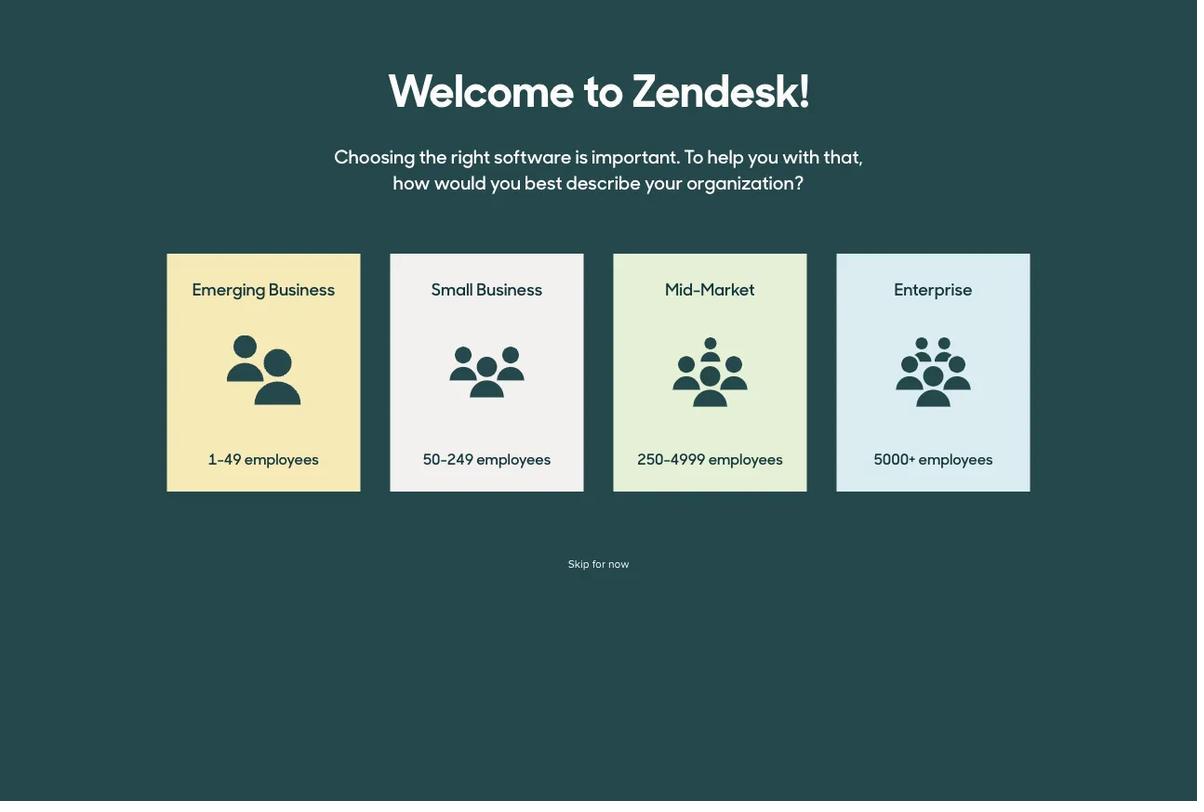 Task type: vqa. For each thing, say whether or not it's contained in the screenshot.
the build stronger customer relationships through ai-powered support experiences and advanced assistance tools.
no



Task type: locate. For each thing, give the bounding box(es) containing it.
2 business from the left
[[476, 276, 543, 300]]

1-
[[208, 448, 224, 469]]

50-
[[423, 448, 447, 469]]

1 business from the left
[[269, 276, 335, 300]]

employees
[[476, 448, 551, 469], [708, 448, 783, 469], [919, 448, 993, 469], [244, 448, 319, 469]]

1 employees from the left
[[476, 448, 551, 469]]

skip for now link
[[568, 558, 629, 571]]

1-49 employees
[[208, 448, 319, 469]]

5000+ employees
[[874, 448, 993, 469]]

small
[[431, 276, 473, 300]]

you left best
[[490, 168, 521, 194]]

software
[[494, 142, 572, 168]]

0 horizontal spatial business
[[269, 276, 335, 300]]

market
[[701, 276, 755, 300]]

business right "emerging"
[[269, 276, 335, 300]]

help
[[707, 142, 744, 168]]

4 employees from the left
[[244, 448, 319, 469]]

business right small
[[476, 276, 543, 300]]

zendesk!
[[632, 53, 809, 119]]

50-249 employees
[[423, 448, 551, 469]]

business
[[269, 276, 335, 300], [476, 276, 543, 300]]

is
[[575, 142, 588, 168]]

small business
[[431, 276, 543, 300]]

1 horizontal spatial business
[[476, 276, 543, 300]]

important.
[[592, 142, 680, 168]]

3 employees from the left
[[919, 448, 993, 469]]

employees right 249
[[476, 448, 551, 469]]

employees right 49
[[244, 448, 319, 469]]

best
[[525, 168, 562, 194]]

250-4999 employees
[[637, 448, 783, 469]]

would
[[434, 168, 486, 194]]

2 employees from the left
[[708, 448, 783, 469]]

employees right 5000+ on the right of page
[[919, 448, 993, 469]]

to
[[583, 53, 624, 119]]

5000+
[[874, 448, 916, 469]]

you right help
[[748, 142, 779, 168]]

250-
[[637, 448, 671, 469]]

employees right 4999
[[708, 448, 783, 469]]

249
[[447, 448, 474, 469]]

you
[[748, 142, 779, 168], [490, 168, 521, 194]]

skip
[[568, 558, 589, 571]]

now
[[608, 558, 629, 571]]

describe
[[566, 168, 641, 194]]

49
[[224, 448, 242, 469]]



Task type: describe. For each thing, give the bounding box(es) containing it.
business for small business
[[476, 276, 543, 300]]

mid-market
[[665, 276, 755, 300]]

how
[[393, 168, 430, 194]]

enterprise
[[894, 276, 972, 300]]

4999
[[671, 448, 706, 469]]

employees for small business
[[476, 448, 551, 469]]

employees for emerging business
[[244, 448, 319, 469]]

0 horizontal spatial you
[[490, 168, 521, 194]]

right
[[451, 142, 490, 168]]

esmb image
[[227, 335, 301, 410]]

emerging
[[192, 276, 266, 300]]

1 horizontal spatial you
[[748, 142, 779, 168]]

with
[[782, 142, 820, 168]]

the
[[419, 142, 447, 168]]

welcome to zendesk!
[[388, 53, 809, 119]]

choosing the right software is important. to help you with that, how would you best describe your organization?
[[334, 142, 863, 194]]

mid-
[[665, 276, 701, 300]]

your
[[645, 168, 683, 194]]

smb image
[[450, 347, 524, 398]]

that,
[[824, 142, 863, 168]]

welcome
[[388, 53, 575, 119]]

to
[[684, 142, 704, 168]]

organization?
[[687, 168, 804, 194]]

employees for mid-market
[[708, 448, 783, 469]]

enterprise image
[[896, 338, 971, 407]]

choosing
[[334, 142, 415, 168]]

emerging business
[[192, 276, 335, 300]]

mid market image
[[673, 338, 747, 407]]

business for emerging business
[[269, 276, 335, 300]]

skip for now
[[568, 558, 629, 571]]

for
[[592, 558, 605, 571]]



